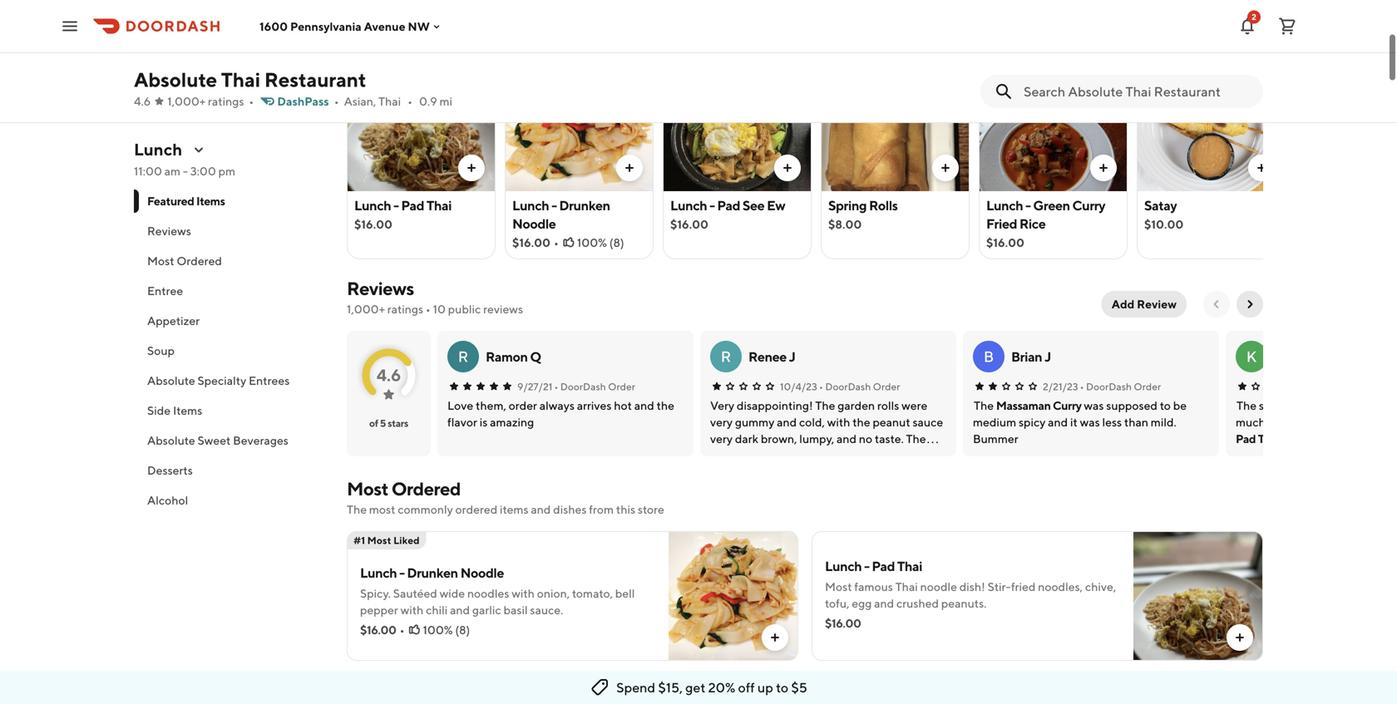 Task type: locate. For each thing, give the bounding box(es) containing it.
1 horizontal spatial featured items
[[347, 20, 486, 43]]

brian j
[[1012, 349, 1051, 365]]

egg
[[852, 597, 872, 611]]

1 horizontal spatial r
[[721, 348, 731, 366]]

2 horizontal spatial order
[[1134, 381, 1161, 393]]

1 • doordash order from the left
[[554, 381, 635, 393]]

0 horizontal spatial featured items
[[147, 194, 225, 208]]

this
[[616, 503, 636, 517]]

noodle inside the lunch - drunken noodle
[[512, 216, 556, 232]]

thai
[[221, 68, 260, 92], [379, 94, 401, 108], [427, 198, 452, 213], [1258, 432, 1280, 446], [897, 559, 923, 574], [896, 580, 918, 594]]

- inside "lunch - pad thai most famous thai noodle dish! stir-fried noodles, chive, tofu, egg and crushed peanuts. $16.00"
[[864, 559, 870, 574]]

0 vertical spatial lunch - pad thai image
[[348, 52, 495, 191]]

basil
[[504, 604, 528, 617]]

1 horizontal spatial j
[[1045, 349, 1051, 365]]

0 vertical spatial lunch - drunken noodle image
[[506, 52, 653, 191]]

0 vertical spatial 1,000+
[[167, 94, 206, 108]]

j right the 'renee'
[[789, 349, 796, 365]]

0 horizontal spatial featured
[[147, 194, 194, 208]]

soup button
[[134, 336, 327, 366]]

pad inside lunch - pad see ew $16.00
[[717, 198, 740, 213]]

2 horizontal spatial doordash
[[1086, 381, 1132, 393]]

1 horizontal spatial spring rolls image
[[822, 52, 969, 191]]

100% down the lunch - drunken noodle
[[577, 236, 607, 250]]

0 vertical spatial items
[[435, 20, 486, 43]]

0 vertical spatial reviews
[[147, 224, 191, 238]]

side
[[147, 404, 171, 418]]

lunch inside "lunch - pad thai most famous thai noodle dish! stir-fried noodles, chive, tofu, egg and crushed peanuts. $16.00"
[[825, 559, 862, 574]]

- inside the lunch - drunken noodle
[[552, 198, 557, 213]]

massaman curry button
[[996, 398, 1082, 414]]

ordered
[[177, 254, 222, 268], [392, 478, 461, 500]]

1 vertical spatial with
[[401, 604, 424, 617]]

1 horizontal spatial lunch - drunken noodle image
[[669, 532, 799, 661]]

4.6 up of 5 stars
[[377, 366, 401, 385]]

renee
[[749, 349, 787, 365]]

thai inside pad thai button
[[1258, 432, 1280, 446]]

up
[[758, 680, 774, 696]]

0 vertical spatial absolute
[[134, 68, 217, 92]]

ordered inside button
[[177, 254, 222, 268]]

items right nw
[[435, 20, 486, 43]]

massaman
[[996, 399, 1051, 413]]

0 horizontal spatial with
[[401, 604, 424, 617]]

1 order from the left
[[608, 381, 635, 393]]

- inside lunch - pad thai $16.00
[[394, 198, 399, 213]]

and down wide
[[450, 604, 470, 617]]

$16.00 inside lunch - pad thai $16.00
[[354, 218, 393, 231]]

1 vertical spatial featured items
[[147, 194, 225, 208]]

commonly
[[398, 503, 453, 517]]

add item to cart image for satay
[[1255, 161, 1269, 175]]

absolute up 1,000+ ratings •
[[134, 68, 217, 92]]

1 horizontal spatial lunch - pad thai image
[[1134, 532, 1264, 661]]

0 vertical spatial ordered
[[177, 254, 222, 268]]

- for lunch - drunken noodle spicy. sautéed wide noodles with onion, tomato, bell pepper with chili and garlic basil sauce.
[[399, 565, 405, 581]]

1 horizontal spatial • doordash order
[[819, 381, 900, 393]]

• doordash order for ramon q
[[554, 381, 635, 393]]

1 vertical spatial absolute
[[147, 374, 195, 388]]

(8) down the lunch - drunken noodle
[[610, 236, 624, 250]]

items down 3:00
[[196, 194, 225, 208]]

0 horizontal spatial lunch - pad thai image
[[348, 52, 495, 191]]

11:00
[[134, 164, 162, 178]]

2 j from the left
[[1045, 349, 1051, 365]]

with down "sautéed"
[[401, 604, 424, 617]]

1 horizontal spatial 100% (8)
[[577, 236, 624, 250]]

dishes
[[553, 503, 587, 517]]

items right side
[[173, 404, 202, 418]]

order
[[608, 381, 635, 393], [873, 381, 900, 393], [1134, 381, 1161, 393]]

asian,
[[344, 94, 376, 108]]

1,000+ ratings •
[[167, 94, 254, 108]]

1,000+ down reviews link
[[347, 302, 385, 316]]

pad for most
[[872, 559, 895, 574]]

1 vertical spatial 4.6
[[377, 366, 401, 385]]

pad inside button
[[1236, 432, 1256, 446]]

store
[[638, 503, 665, 517]]

most right #1
[[367, 535, 391, 547]]

1 vertical spatial 100% (8)
[[423, 623, 470, 637]]

featured items heading
[[347, 18, 486, 45]]

add item to cart image for lunch - pad thai
[[465, 161, 478, 175]]

k
[[1247, 348, 1257, 366]]

0 horizontal spatial add item to cart image
[[623, 161, 636, 175]]

1 horizontal spatial doordash
[[825, 381, 871, 393]]

2 horizontal spatial add item to cart image
[[1097, 161, 1111, 175]]

- for lunch - pad thai most famous thai noodle dish! stir-fried noodles, chive, tofu, egg and crushed peanuts. $16.00
[[864, 559, 870, 574]]

2/21/23
[[1043, 381, 1079, 393]]

1 vertical spatial noodle
[[460, 565, 504, 581]]

1 vertical spatial ordered
[[392, 478, 461, 500]]

0 horizontal spatial noodle
[[460, 565, 504, 581]]

pad inside "lunch - pad thai most famous thai noodle dish! stir-fried noodles, chive, tofu, egg and crushed peanuts. $16.00"
[[872, 559, 895, 574]]

r
[[458, 348, 469, 366], [721, 348, 731, 366]]

asian, thai • 0.9 mi
[[344, 94, 453, 108]]

pm
[[218, 164, 235, 178]]

doordash
[[561, 381, 606, 393], [825, 381, 871, 393], [1086, 381, 1132, 393]]

doordash for brian j
[[1086, 381, 1132, 393]]

featured items
[[347, 20, 486, 43], [147, 194, 225, 208]]

ramon
[[486, 349, 528, 365]]

dashpass
[[277, 94, 329, 108]]

- for lunch - drunken noodle
[[552, 198, 557, 213]]

1 vertical spatial drunken
[[407, 565, 458, 581]]

absolute up desserts
[[147, 434, 195, 448]]

1 vertical spatial 100%
[[423, 623, 453, 637]]

20%
[[708, 680, 736, 696]]

• left 10
[[426, 302, 431, 316]]

1 horizontal spatial ordered
[[392, 478, 461, 500]]

and right items
[[531, 503, 551, 517]]

add
[[1112, 297, 1135, 311]]

(8) down wide
[[455, 623, 470, 637]]

1 doordash from the left
[[561, 381, 606, 393]]

reviews 1,000+ ratings • 10 public reviews
[[347, 278, 523, 316]]

spring
[[829, 198, 867, 213]]

100% (8) down the lunch - drunken noodle
[[577, 236, 624, 250]]

desserts
[[147, 464, 193, 477]]

1 horizontal spatial drunken
[[559, 198, 610, 213]]

lunch inside lunch - green curry fried rice $16.00
[[987, 198, 1023, 213]]

• doordash order right "2/21/23"
[[1080, 381, 1161, 393]]

4.6 left 1,000+ ratings •
[[134, 94, 151, 108]]

most up entree
[[147, 254, 174, 268]]

100%
[[577, 236, 607, 250], [423, 623, 453, 637]]

and down famous
[[874, 597, 894, 611]]

doordash right "2/21/23"
[[1086, 381, 1132, 393]]

1 horizontal spatial order
[[873, 381, 900, 393]]

2 r from the left
[[721, 348, 731, 366]]

spring rolls image
[[822, 52, 969, 191], [669, 676, 799, 705]]

pad inside lunch - pad thai $16.00
[[401, 198, 424, 213]]

fried
[[1011, 580, 1036, 594]]

ordered down reviews button
[[177, 254, 222, 268]]

featured items up 0.9
[[347, 20, 486, 43]]

items
[[435, 20, 486, 43], [196, 194, 225, 208], [173, 404, 202, 418]]

1 horizontal spatial and
[[531, 503, 551, 517]]

• doordash order for brian j
[[1080, 381, 1161, 393]]

lunch for lunch - drunken noodle spicy. sautéed wide noodles with onion, tomato, bell pepper with chili and garlic basil sauce.
[[360, 565, 397, 581]]

reviews for reviews 1,000+ ratings • 10 public reviews
[[347, 278, 414, 299]]

lunch - drunken noodle image
[[506, 52, 653, 191], [669, 532, 799, 661]]

$16.00 inside lunch - green curry fried rice $16.00
[[987, 236, 1025, 250]]

r for renee j
[[721, 348, 731, 366]]

alcohol button
[[134, 486, 327, 516]]

1 horizontal spatial 1,000+
[[347, 302, 385, 316]]

drunken inside lunch - drunken noodle spicy. sautéed wide noodles with onion, tomato, bell pepper with chili and garlic basil sauce.
[[407, 565, 458, 581]]

drunken inside the lunch - drunken noodle
[[559, 198, 610, 213]]

drunken for lunch - drunken noodle spicy. sautéed wide noodles with onion, tomato, bell pepper with chili and garlic basil sauce.
[[407, 565, 458, 581]]

0 vertical spatial with
[[512, 587, 535, 601]]

1 vertical spatial lunch - drunken noodle image
[[669, 532, 799, 661]]

previous image
[[1210, 298, 1224, 311]]

r left the 'renee'
[[721, 348, 731, 366]]

and inside lunch - drunken noodle spicy. sautéed wide noodles with onion, tomato, bell pepper with chili and garlic basil sauce.
[[450, 604, 470, 617]]

#1
[[354, 535, 365, 547]]

most up tofu,
[[825, 580, 852, 594]]

2 doordash from the left
[[825, 381, 871, 393]]

absolute specialty entrees button
[[134, 366, 327, 396]]

reviews for reviews
[[147, 224, 191, 238]]

0 horizontal spatial ratings
[[208, 94, 244, 108]]

reviews link
[[347, 278, 414, 299]]

1 horizontal spatial ratings
[[387, 302, 424, 316]]

doordash right 9/27/21
[[561, 381, 606, 393]]

1,000+ up 'menus' icon
[[167, 94, 206, 108]]

3 doordash from the left
[[1086, 381, 1132, 393]]

lunch - pad thai image
[[348, 52, 495, 191], [1134, 532, 1264, 661]]

liked
[[394, 535, 420, 547]]

• down absolute thai restaurant
[[249, 94, 254, 108]]

lunch for lunch
[[134, 140, 182, 159]]

nw
[[408, 19, 430, 33]]

1 horizontal spatial noodle
[[512, 216, 556, 232]]

j right "brian"
[[1045, 349, 1051, 365]]

ordered inside most ordered the most commonly ordered items and dishes from this store
[[392, 478, 461, 500]]

with up basil on the bottom left of page
[[512, 587, 535, 601]]

lunch - pad thai most famous thai noodle dish! stir-fried noodles, chive, tofu, egg and crushed peanuts. $16.00
[[825, 559, 1117, 631]]

1 vertical spatial lunch - pad thai image
[[1134, 532, 1264, 661]]

doordash right 10/4/23
[[825, 381, 871, 393]]

0 horizontal spatial j
[[789, 349, 796, 365]]

1 horizontal spatial with
[[512, 587, 535, 601]]

reviews inside reviews 1,000+ ratings • 10 public reviews
[[347, 278, 414, 299]]

add item to cart image for spring rolls
[[939, 161, 953, 175]]

curry right 'green' at the top
[[1073, 198, 1106, 213]]

off
[[738, 680, 755, 696]]

100% (8) down chili at left bottom
[[423, 623, 470, 637]]

0 horizontal spatial • doordash order
[[554, 381, 635, 393]]

add item to cart image
[[465, 161, 478, 175], [781, 161, 794, 175], [939, 161, 953, 175], [1255, 161, 1269, 175], [1234, 631, 1247, 645]]

0 vertical spatial curry
[[1073, 198, 1106, 213]]

ew
[[767, 198, 785, 213]]

0 horizontal spatial order
[[608, 381, 635, 393]]

noodle for lunch - drunken noodle spicy. sautéed wide noodles with onion, tomato, bell pepper with chili and garlic basil sauce.
[[460, 565, 504, 581]]

2 horizontal spatial and
[[874, 597, 894, 611]]

• doordash order right 10/4/23
[[819, 381, 900, 393]]

most up the
[[347, 478, 388, 500]]

0 horizontal spatial doordash
[[561, 381, 606, 393]]

1 j from the left
[[789, 349, 796, 365]]

and inside "lunch - pad thai most famous thai noodle dish! stir-fried noodles, chive, tofu, egg and crushed peanuts. $16.00"
[[874, 597, 894, 611]]

1 vertical spatial items
[[196, 194, 225, 208]]

add item to cart image for lunch - pad see ew
[[781, 161, 794, 175]]

0 items, open order cart image
[[1278, 16, 1298, 36]]

$5
[[791, 680, 808, 696]]

1 horizontal spatial (8)
[[610, 236, 624, 250]]

2 vertical spatial absolute
[[147, 434, 195, 448]]

0 horizontal spatial drunken
[[407, 565, 458, 581]]

1 horizontal spatial 4.6
[[377, 366, 401, 385]]

doordash for renee j
[[825, 381, 871, 393]]

0 horizontal spatial spring rolls image
[[669, 676, 799, 705]]

and for noodle
[[450, 604, 470, 617]]

reviews
[[483, 302, 523, 316]]

featured items down 11:00 am - 3:00 pm
[[147, 194, 225, 208]]

pad for $16.00
[[401, 198, 424, 213]]

0 vertical spatial noodle
[[512, 216, 556, 232]]

10/4/23
[[780, 381, 818, 393]]

2 order from the left
[[873, 381, 900, 393]]

0.9
[[419, 94, 437, 108]]

noodle inside lunch - drunken noodle spicy. sautéed wide noodles with onion, tomato, bell pepper with chili and garlic basil sauce.
[[460, 565, 504, 581]]

- inside lunch - pad see ew $16.00
[[710, 198, 715, 213]]

2 • doordash order from the left
[[819, 381, 900, 393]]

spend $15, get 20% off up to $5
[[617, 680, 808, 696]]

2 horizontal spatial • doordash order
[[1080, 381, 1161, 393]]

0 vertical spatial 100% (8)
[[577, 236, 624, 250]]

- inside lunch - drunken noodle spicy. sautéed wide noodles with onion, tomato, bell pepper with chili and garlic basil sauce.
[[399, 565, 405, 581]]

reviews up most ordered
[[147, 224, 191, 238]]

noodles
[[467, 587, 509, 601]]

1 horizontal spatial featured
[[347, 20, 431, 43]]

1 vertical spatial spring rolls image
[[669, 676, 799, 705]]

lunch for lunch - pad thai most famous thai noodle dish! stir-fried noodles, chive, tofu, egg and crushed peanuts. $16.00
[[825, 559, 862, 574]]

items inside button
[[173, 404, 202, 418]]

entrees
[[249, 374, 290, 388]]

and for thai
[[874, 597, 894, 611]]

absolute specialty entrees
[[147, 374, 290, 388]]

• left 0.9
[[408, 94, 413, 108]]

add item to cart image
[[623, 161, 636, 175], [1097, 161, 1111, 175], [769, 631, 782, 645]]

0 vertical spatial drunken
[[559, 198, 610, 213]]

•
[[249, 94, 254, 108], [334, 94, 339, 108], [408, 94, 413, 108], [554, 236, 559, 250], [426, 302, 431, 316], [554, 381, 559, 393], [819, 381, 824, 393], [1080, 381, 1084, 393], [400, 623, 405, 637]]

0 horizontal spatial lunch - drunken noodle image
[[506, 52, 653, 191]]

spring rolls $8.00
[[829, 198, 898, 231]]

reviews down lunch - pad thai $16.00
[[347, 278, 414, 299]]

1 vertical spatial reviews
[[347, 278, 414, 299]]

pad thai button
[[1236, 431, 1280, 448]]

1 vertical spatial curry
[[1053, 399, 1082, 413]]

items inside heading
[[435, 20, 486, 43]]

1 horizontal spatial reviews
[[347, 278, 414, 299]]

2 vertical spatial items
[[173, 404, 202, 418]]

r left ramon
[[458, 348, 469, 366]]

stars
[[388, 418, 408, 429]]

0 horizontal spatial reviews
[[147, 224, 191, 238]]

curry
[[1073, 198, 1106, 213], [1053, 399, 1082, 413]]

ratings down absolute thai restaurant
[[208, 94, 244, 108]]

0 vertical spatial 4.6
[[134, 94, 151, 108]]

j for r
[[789, 349, 796, 365]]

dashpass •
[[277, 94, 339, 108]]

3 • doordash order from the left
[[1080, 381, 1161, 393]]

most inside most ordered the most commonly ordered items and dishes from this store
[[347, 478, 388, 500]]

most
[[369, 503, 396, 517]]

curry down "2/21/23"
[[1053, 399, 1082, 413]]

j
[[789, 349, 796, 365], [1045, 349, 1051, 365]]

1 vertical spatial 1,000+
[[347, 302, 385, 316]]

0 vertical spatial 100%
[[577, 236, 607, 250]]

1,000+
[[167, 94, 206, 108], [347, 302, 385, 316]]

absolute sweet beverages
[[147, 434, 289, 448]]

4.6
[[134, 94, 151, 108], [377, 366, 401, 385]]

lunch - green curry fried rice $16.00
[[987, 198, 1106, 250]]

ordered up commonly
[[392, 478, 461, 500]]

lunch inside lunch - pad see ew $16.00
[[670, 198, 707, 213]]

renee j
[[749, 349, 796, 365]]

0 vertical spatial featured
[[347, 20, 431, 43]]

0 horizontal spatial r
[[458, 348, 469, 366]]

• right 10/4/23
[[819, 381, 824, 393]]

add review
[[1112, 297, 1177, 311]]

pepper
[[360, 604, 398, 617]]

lunch inside lunch - drunken noodle spicy. sautéed wide noodles with onion, tomato, bell pepper with chili and garlic basil sauce.
[[360, 565, 397, 581]]

am
[[164, 164, 181, 178]]

lunch inside the lunch - drunken noodle
[[512, 198, 549, 213]]

featured
[[347, 20, 431, 43], [147, 194, 194, 208]]

from
[[589, 503, 614, 517]]

1 r from the left
[[458, 348, 469, 366]]

3 order from the left
[[1134, 381, 1161, 393]]

next button of carousel image
[[1244, 25, 1257, 38]]

1600
[[260, 19, 288, 33]]

• doordash order right 9/27/21
[[554, 381, 635, 393]]

lunch inside lunch - pad thai $16.00
[[354, 198, 391, 213]]

onion,
[[537, 587, 570, 601]]

0 horizontal spatial and
[[450, 604, 470, 617]]

ratings down reviews link
[[387, 302, 424, 316]]

reviews inside button
[[147, 224, 191, 238]]

1 vertical spatial ratings
[[387, 302, 424, 316]]

ordered for most ordered
[[177, 254, 222, 268]]

0 horizontal spatial 1,000+
[[167, 94, 206, 108]]

- inside lunch - green curry fried rice $16.00
[[1026, 198, 1031, 213]]

0 horizontal spatial 100%
[[423, 623, 453, 637]]

next image
[[1244, 298, 1257, 311]]

100% down chili at left bottom
[[423, 623, 453, 637]]

absolute up side items
[[147, 374, 195, 388]]

0 vertical spatial ratings
[[208, 94, 244, 108]]

1 vertical spatial (8)
[[455, 623, 470, 637]]

ordered
[[455, 503, 498, 517]]

soup
[[147, 344, 175, 358]]

lunch for lunch - pad thai $16.00
[[354, 198, 391, 213]]

0 horizontal spatial ordered
[[177, 254, 222, 268]]



Task type: vqa. For each thing, say whether or not it's contained in the screenshot.
leftmost On
no



Task type: describe. For each thing, give the bounding box(es) containing it.
0 horizontal spatial 4.6
[[134, 94, 151, 108]]

$15,
[[658, 680, 683, 696]]

ratings inside reviews 1,000+ ratings • 10 public reviews
[[387, 302, 424, 316]]

pad thai
[[1236, 432, 1280, 446]]

public
[[448, 302, 481, 316]]

thai inside lunch - pad thai $16.00
[[427, 198, 452, 213]]

9/27/21
[[517, 381, 553, 393]]

green
[[1033, 198, 1070, 213]]

alcohol
[[147, 494, 188, 507]]

satay
[[1145, 198, 1177, 213]]

• doordash order for renee j
[[819, 381, 900, 393]]

massaman curry
[[996, 399, 1082, 413]]

side items
[[147, 404, 202, 418]]

pennsylvania
[[290, 19, 362, 33]]

satay image
[[1138, 52, 1285, 191]]

10
[[433, 302, 446, 316]]

see
[[743, 198, 765, 213]]

$16.00 inside "lunch - pad thai most famous thai noodle dish! stir-fried noodles, chive, tofu, egg and crushed peanuts. $16.00"
[[825, 617, 862, 631]]

reviews button
[[134, 216, 327, 246]]

order for renee j
[[873, 381, 900, 393]]

most ordered the most commonly ordered items and dishes from this store
[[347, 478, 665, 517]]

add item to cart image for the leftmost lunch - drunken noodle image
[[623, 161, 636, 175]]

dish!
[[960, 580, 986, 594]]

peanuts.
[[942, 597, 987, 611]]

spend
[[617, 680, 656, 696]]

wide
[[440, 587, 465, 601]]

3:00
[[190, 164, 216, 178]]

stir-
[[988, 580, 1011, 594]]

tofu,
[[825, 597, 850, 611]]

desserts button
[[134, 456, 327, 486]]

lunch - pad see ew $16.00
[[670, 198, 785, 231]]

entree
[[147, 284, 183, 298]]

curry inside lunch - green curry fried rice $16.00
[[1073, 198, 1106, 213]]

absolute thai restaurant
[[134, 68, 366, 92]]

order for brian j
[[1134, 381, 1161, 393]]

• down the lunch - drunken noodle
[[554, 236, 559, 250]]

doordash for ramon q
[[561, 381, 606, 393]]

avenue
[[364, 19, 406, 33]]

absolute for absolute sweet beverages
[[147, 434, 195, 448]]

and inside most ordered the most commonly ordered items and dishes from this store
[[531, 503, 551, 517]]

absolute sweet beverages button
[[134, 426, 327, 456]]

fried
[[987, 216, 1017, 232]]

notification bell image
[[1238, 16, 1258, 36]]

entree button
[[134, 276, 327, 306]]

• right "2/21/23"
[[1080, 381, 1084, 393]]

chive,
[[1085, 580, 1117, 594]]

chili
[[426, 604, 448, 617]]

add review button
[[1102, 291, 1187, 318]]

- for lunch - green curry fried rice $16.00
[[1026, 198, 1031, 213]]

of
[[369, 418, 378, 429]]

0 vertical spatial spring rolls image
[[822, 52, 969, 191]]

0 horizontal spatial 100% (8)
[[423, 623, 470, 637]]

rolls
[[869, 198, 898, 213]]

most ordered button
[[134, 246, 327, 276]]

lunch - drunken noodle spicy. sautéed wide noodles with onion, tomato, bell pepper with chili and garlic basil sauce.
[[360, 565, 635, 617]]

ramon q
[[486, 349, 541, 365]]

- for lunch - pad see ew $16.00
[[710, 198, 715, 213]]

lunch - pad thai $16.00
[[354, 198, 452, 231]]

most inside button
[[147, 254, 174, 268]]

Item Search search field
[[1024, 82, 1250, 101]]

noodles,
[[1038, 580, 1083, 594]]

review
[[1137, 297, 1177, 311]]

drunken for lunch - drunken noodle
[[559, 198, 610, 213]]

curry inside button
[[1053, 399, 1082, 413]]

lunch for lunch - green curry fried rice $16.00
[[987, 198, 1023, 213]]

lunch - green curry fried rice image
[[980, 52, 1127, 191]]

famous
[[855, 580, 893, 594]]

r for ramon q
[[458, 348, 469, 366]]

pad for ew
[[717, 198, 740, 213]]

order for ramon q
[[608, 381, 635, 393]]

- for lunch - pad thai $16.00
[[394, 198, 399, 213]]

noodle for lunch - drunken noodle
[[512, 216, 556, 232]]

lunch - pad see ew image
[[664, 52, 811, 191]]

1 vertical spatial featured
[[147, 194, 194, 208]]

spicy.
[[360, 587, 391, 601]]

sauce.
[[530, 604, 563, 617]]

items
[[500, 503, 529, 517]]

1,000+ inside reviews 1,000+ ratings • 10 public reviews
[[347, 302, 385, 316]]

lunch for lunch - drunken noodle
[[512, 198, 549, 213]]

• right 9/27/21
[[554, 381, 559, 393]]

$10.00
[[1145, 218, 1184, 231]]

• inside reviews 1,000+ ratings • 10 public reviews
[[426, 302, 431, 316]]

get
[[686, 680, 706, 696]]

1 horizontal spatial add item to cart image
[[769, 631, 782, 645]]

side items button
[[134, 396, 327, 426]]

to
[[776, 680, 789, 696]]

most inside "lunch - pad thai most famous thai noodle dish! stir-fried noodles, chive, tofu, egg and crushed peanuts. $16.00"
[[825, 580, 852, 594]]

menus image
[[192, 143, 206, 156]]

noodle
[[921, 580, 957, 594]]

mi
[[440, 94, 453, 108]]

beverages
[[233, 434, 289, 448]]

add item to cart image for "lunch - green curry fried rice" image
[[1097, 161, 1111, 175]]

b
[[984, 348, 994, 366]]

0 horizontal spatial (8)
[[455, 623, 470, 637]]

• down "sautéed"
[[400, 623, 405, 637]]

restaurant
[[264, 68, 366, 92]]

absolute for absolute thai restaurant
[[134, 68, 217, 92]]

j for b
[[1045, 349, 1051, 365]]

$16.00 inside lunch - pad see ew $16.00
[[670, 218, 709, 231]]

0 vertical spatial featured items
[[347, 20, 486, 43]]

most ordered
[[147, 254, 222, 268]]

absolute for absolute specialty entrees
[[147, 374, 195, 388]]

rice
[[1020, 216, 1046, 232]]

q
[[530, 349, 541, 365]]

open menu image
[[60, 16, 80, 36]]

sweet
[[198, 434, 231, 448]]

$16.00 •
[[360, 623, 405, 637]]

crushed
[[897, 597, 939, 611]]

ordered for most ordered the most commonly ordered items and dishes from this store
[[392, 478, 461, 500]]

1 horizontal spatial 100%
[[577, 236, 607, 250]]

0 vertical spatial (8)
[[610, 236, 624, 250]]

lunch - drunken noodle
[[512, 198, 610, 232]]

of 5 stars
[[369, 418, 408, 429]]

featured inside heading
[[347, 20, 431, 43]]

1600 pennsylvania avenue nw button
[[260, 19, 443, 33]]

$8.00
[[829, 218, 862, 231]]

garlic
[[472, 604, 501, 617]]

the
[[347, 503, 367, 517]]

lunch for lunch - pad see ew $16.00
[[670, 198, 707, 213]]

• left asian,
[[334, 94, 339, 108]]

tomato,
[[572, 587, 613, 601]]



